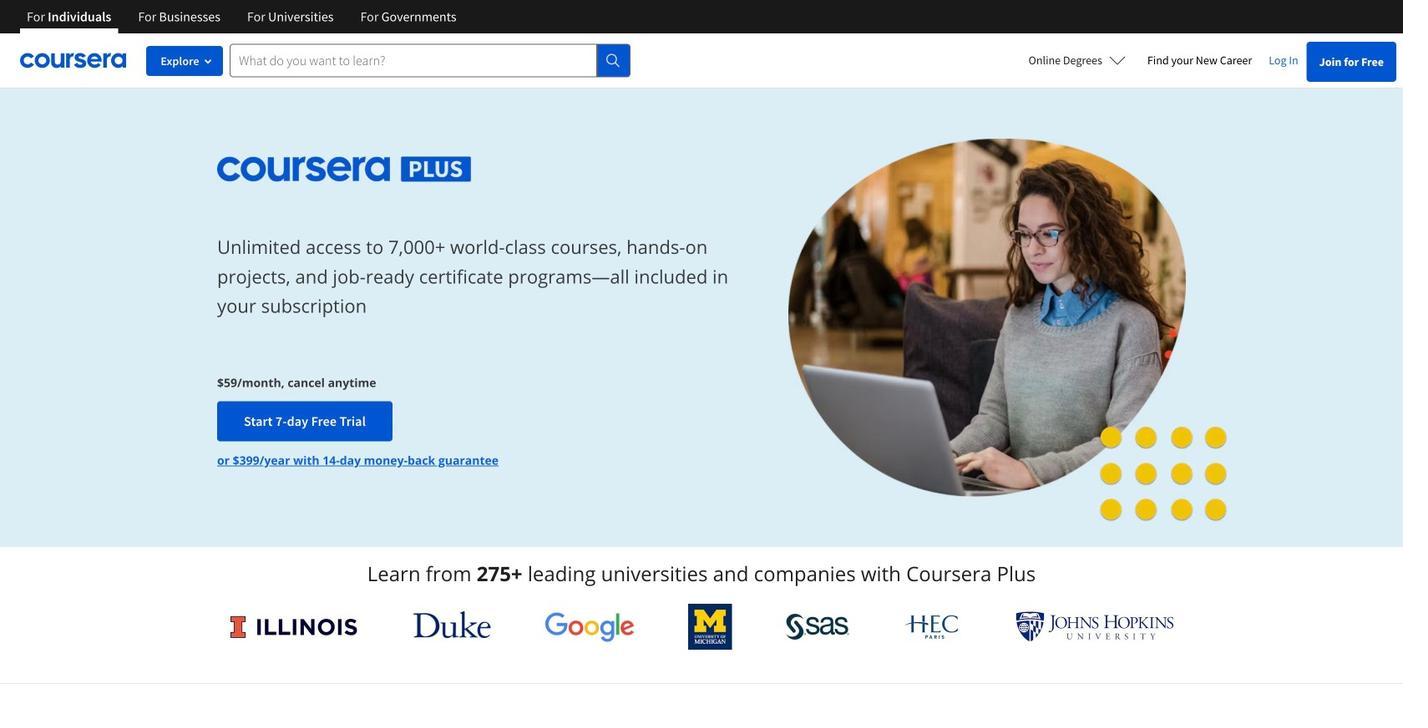 Task type: describe. For each thing, give the bounding box(es) containing it.
sas image
[[786, 614, 850, 640]]

university of illinois at urbana-champaign image
[[229, 614, 360, 640]]

What do you want to learn? text field
[[230, 44, 597, 77]]

university of michigan image
[[689, 604, 733, 650]]



Task type: vqa. For each thing, say whether or not it's contained in the screenshot.
the right more
no



Task type: locate. For each thing, give the bounding box(es) containing it.
duke university image
[[413, 612, 491, 638]]

google image
[[545, 612, 635, 643]]

None search field
[[230, 44, 631, 77]]

johns hopkins university image
[[1016, 612, 1175, 643]]

banner navigation
[[13, 0, 470, 33]]

coursera plus image
[[217, 157, 472, 182]]

coursera image
[[20, 47, 126, 74]]

hec paris image
[[904, 610, 962, 644]]



